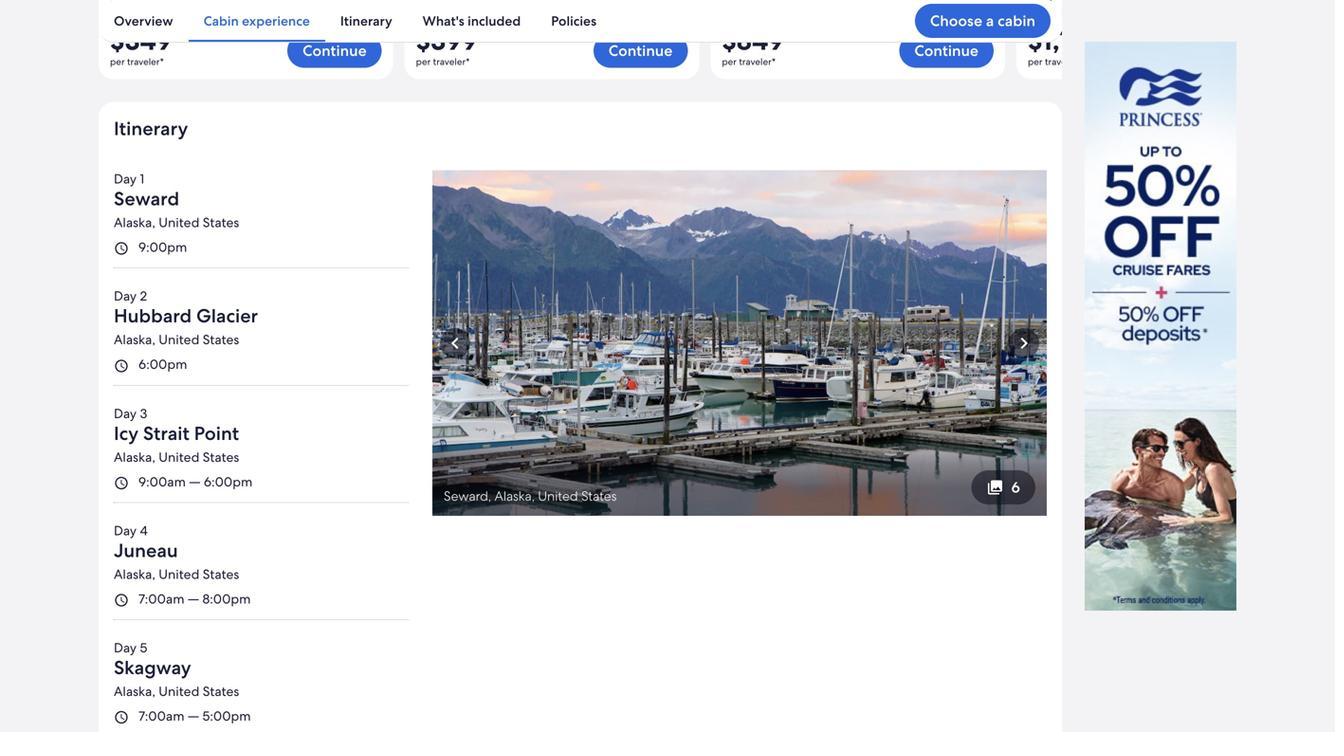 Task type: vqa. For each thing, say whether or not it's contained in the screenshot.
4 out of 4 element
yes



Task type: describe. For each thing, give the bounding box(es) containing it.
$9,192
[[1028, 9, 1064, 26]]

$3,192 button
[[416, 9, 470, 26]]

1
[[140, 170, 144, 187]]

day 3 icy strait point alaska, united states
[[114, 405, 239, 466]]

xsmall image inside skagway list item
[[114, 710, 131, 725]]

per inside 1 out of 4 element
[[110, 55, 125, 68]]

traveler* inside the $9,192 $1,149 per traveler*
[[1045, 55, 1082, 68]]

$849 per traveler*
[[722, 23, 784, 68]]

seward featuring general coastal views, boating and sailing image
[[433, 170, 1047, 516]]

xsmall image for juneau
[[114, 593, 131, 608]]

choose
[[931, 11, 983, 31]]

alaska, inside day 2 hubbard glacier alaska, united states
[[114, 331, 155, 348]]

icy strait point list item
[[114, 405, 410, 515]]

day for seward
[[114, 170, 137, 187]]

day 2 hubbard glacier alaska, united states
[[114, 288, 258, 348]]

per inside '2 out of 4' element
[[416, 55, 431, 68]]

overview
[[114, 12, 173, 29]]

juneau
[[114, 538, 178, 563]]

icy
[[114, 421, 139, 446]]

policies
[[551, 12, 597, 29]]

united inside day 1 seward alaska, united states
[[159, 214, 200, 231]]

what's included link
[[408, 0, 536, 42]]

seward,
[[444, 488, 491, 505]]

states inside day 3 icy strait point alaska, united states
[[203, 449, 239, 466]]

7:00am for skagway
[[139, 708, 185, 725]]

day for juneau
[[114, 522, 137, 539]]

united right seward, at the left of page
[[538, 488, 578, 505]]

previous item image
[[444, 332, 467, 355]]

6 button
[[972, 471, 1036, 505]]

skagway
[[114, 656, 191, 680]]

day 5 skagway alaska, united states
[[114, 639, 239, 700]]

$399
[[416, 23, 477, 58]]

united inside the day 5 skagway alaska, united states
[[159, 683, 200, 700]]

continue button for 1 out of 4 element at the left of page
[[288, 34, 382, 68]]

traveler* inside 1 out of 4 element
[[127, 55, 164, 68]]

cabin experience
[[204, 12, 310, 29]]

day for hubbard glacier
[[114, 288, 137, 305]]

per traveler* for $349
[[110, 55, 164, 68]]

$1,149
[[1028, 23, 1101, 58]]

small image
[[149, 9, 166, 26]]

what's included
[[423, 12, 521, 29]]

policies link
[[536, 0, 612, 42]]

included
[[468, 12, 521, 29]]

strait
[[143, 421, 190, 446]]

xsmall image for icy
[[114, 476, 131, 491]]

2 out of 4 element
[[405, 0, 700, 79]]

traveler* inside $849 per traveler*
[[739, 55, 776, 68]]

choose a cabin
[[931, 11, 1036, 31]]

continue for the continue button inside the 3 out of 4 element
[[915, 41, 979, 61]]

small image
[[453, 9, 470, 26]]

7:00am — 5:00pm
[[139, 708, 251, 725]]

6
[[1012, 478, 1021, 498]]

— inside skagway list item
[[188, 708, 199, 725]]

per traveler* for $399
[[416, 55, 470, 68]]

9:00am
[[139, 473, 186, 490]]

alaska, inside day 3 icy strait point alaska, united states
[[114, 449, 155, 466]]

states inside day 1 seward alaska, united states
[[203, 214, 239, 231]]

9:00am — 6:00pm
[[139, 473, 253, 490]]

day 1 seward alaska, united states
[[114, 170, 239, 231]]

4 out of 4 element
[[1017, 0, 1312, 79]]

experience
[[242, 12, 310, 29]]

3
[[140, 405, 147, 422]]

states inside day 4 juneau alaska, united states
[[203, 566, 239, 583]]

itinerary link
[[325, 0, 408, 42]]

united inside day 2 hubbard glacier alaska, united states
[[159, 331, 200, 348]]

per inside $849 per traveler*
[[722, 55, 737, 68]]

continue for '2 out of 4' element's the continue button
[[609, 41, 673, 61]]

alaska, inside day 1 seward alaska, united states
[[114, 214, 155, 231]]



Task type: locate. For each thing, give the bounding box(es) containing it.
4 day from the top
[[114, 522, 137, 539]]

1 horizontal spatial continue button
[[594, 34, 688, 68]]

4 xsmall image from the top
[[114, 710, 131, 725]]

2 vertical spatial —
[[188, 708, 199, 725]]

per traveler* inside '2 out of 4' element
[[416, 55, 470, 68]]

0 vertical spatial 7:00am
[[139, 591, 185, 608]]

2 per traveler* from the left
[[416, 55, 470, 68]]

4
[[140, 522, 148, 539]]

—
[[189, 473, 201, 490], [188, 591, 199, 608], [188, 708, 199, 725]]

day 4 juneau alaska, united states
[[114, 522, 239, 583]]

0 vertical spatial itinerary
[[340, 12, 392, 29]]

4 per from the left
[[1028, 55, 1043, 68]]

day left 4
[[114, 522, 137, 539]]

2 xsmall image from the top
[[114, 476, 131, 491]]

xsmall image inside hubbard glacier list item
[[114, 358, 131, 374]]

4 traveler* from the left
[[1045, 55, 1082, 68]]

continue button
[[288, 34, 382, 68], [594, 34, 688, 68], [900, 34, 994, 68]]

alaska, down skagway
[[114, 683, 155, 700]]

1 vertical spatial 6:00pm
[[204, 473, 253, 490]]

6:00pm down the hubbard
[[139, 356, 187, 373]]

seward, alaska, united states
[[444, 488, 617, 505]]

continue button down choose
[[900, 34, 994, 68]]

united up 7:00am — 5:00pm
[[159, 683, 200, 700]]

continue button for '2 out of 4' element
[[594, 34, 688, 68]]

2 day from the top
[[114, 288, 137, 305]]

united down strait
[[159, 449, 200, 466]]

continue inside 3 out of 4 element
[[915, 41, 979, 61]]

$9,192 $1,149 per traveler*
[[1028, 9, 1101, 68]]

3 day from the top
[[114, 405, 137, 422]]

1 vertical spatial 7:00am
[[139, 708, 185, 725]]

0 horizontal spatial continue button
[[288, 34, 382, 68]]

6:00pm inside icy strait point list item
[[204, 473, 253, 490]]

1 out of 4 element
[[99, 0, 393, 79]]

itinerary left $3,192
[[340, 12, 392, 29]]

united down the hubbard
[[159, 331, 200, 348]]

cabin
[[998, 11, 1036, 31]]

list containing overview
[[99, 0, 612, 42]]

day
[[114, 170, 137, 187], [114, 288, 137, 305], [114, 405, 137, 422], [114, 522, 137, 539], [114, 639, 137, 657]]

continue button for 3 out of 4 element
[[900, 34, 994, 68]]

$349
[[110, 23, 172, 58]]

$9,192 button
[[1028, 9, 1082, 26]]

united up 9:00pm
[[159, 214, 200, 231]]

1 xsmall image from the top
[[114, 358, 131, 374]]

list
[[99, 0, 612, 42], [114, 170, 410, 732]]

overview link
[[99, 0, 188, 42]]

3 continue button from the left
[[900, 34, 994, 68]]

per traveler*
[[110, 55, 164, 68], [416, 55, 470, 68]]

1 traveler* from the left
[[127, 55, 164, 68]]

alaska, down icy
[[114, 449, 155, 466]]

continue for the continue button associated with 1 out of 4 element at the left of page
[[303, 41, 367, 61]]

day inside day 2 hubbard glacier alaska, united states
[[114, 288, 137, 305]]

per
[[110, 55, 125, 68], [416, 55, 431, 68], [722, 55, 737, 68], [1028, 55, 1043, 68]]

1 horizontal spatial continue
[[609, 41, 673, 61]]

point
[[194, 421, 239, 446]]

0 horizontal spatial per traveler*
[[110, 55, 164, 68]]

5:00pm
[[203, 708, 251, 725]]

3 continue from the left
[[915, 41, 979, 61]]

united inside day 3 icy strait point alaska, united states
[[159, 449, 200, 466]]

1 continue button from the left
[[288, 34, 382, 68]]

7:00am down the day 5 skagway alaska, united states
[[139, 708, 185, 725]]

continue button down experience
[[288, 34, 382, 68]]

— inside icy strait point list item
[[189, 473, 201, 490]]

xsmall image
[[114, 358, 131, 374], [114, 476, 131, 491], [114, 593, 131, 608], [114, 710, 131, 725]]

united inside day 4 juneau alaska, united states
[[159, 566, 200, 583]]

united
[[159, 214, 200, 231], [159, 331, 200, 348], [159, 449, 200, 466], [538, 488, 578, 505], [159, 566, 200, 583], [159, 683, 200, 700]]

1 vertical spatial list
[[114, 170, 410, 732]]

1 continue from the left
[[303, 41, 367, 61]]

alaska, down seward
[[114, 214, 155, 231]]

what's
[[423, 12, 465, 29]]

xsmall image left 9:00am
[[114, 476, 131, 491]]

— for point
[[189, 473, 201, 490]]

seward
[[114, 187, 179, 211]]

continue inside 1 out of 4 element
[[303, 41, 367, 61]]

day inside day 1 seward alaska, united states
[[114, 170, 137, 187]]

3 traveler* from the left
[[739, 55, 776, 68]]

$2,792 button
[[110, 9, 166, 26]]

7:00am inside skagway list item
[[139, 708, 185, 725]]

5 day from the top
[[114, 639, 137, 657]]

choose a cabin button
[[915, 4, 1051, 38]]

2 continue button from the left
[[594, 34, 688, 68]]

2 traveler* from the left
[[433, 55, 470, 68]]

7:00am — 8:00pm
[[139, 591, 251, 608]]

6:00pm
[[139, 356, 187, 373], [204, 473, 253, 490]]

alaska, right seward, at the left of page
[[495, 488, 535, 505]]

a
[[987, 11, 995, 31]]

united up 7:00am — 8:00pm
[[159, 566, 200, 583]]

5
[[140, 639, 147, 657]]

alaska, inside the day 5 skagway alaska, united states
[[114, 683, 155, 700]]

per inside the $9,192 $1,149 per traveler*
[[1028, 55, 1043, 68]]

7:00am down day 4 juneau alaska, united states
[[139, 591, 185, 608]]

itinerary
[[340, 12, 392, 29], [114, 116, 188, 141]]

alaska, down the hubbard
[[114, 331, 155, 348]]

1 vertical spatial —
[[188, 591, 199, 608]]

2
[[140, 288, 147, 305]]

1 day from the top
[[114, 170, 137, 187]]

3 xsmall image from the top
[[114, 593, 131, 608]]

alaska,
[[114, 214, 155, 231], [114, 331, 155, 348], [114, 449, 155, 466], [495, 488, 535, 505], [114, 566, 155, 583], [114, 683, 155, 700]]

0 horizontal spatial continue
[[303, 41, 367, 61]]

alaska, down juneau on the left bottom of page
[[114, 566, 155, 583]]

cabin experience link
[[188, 0, 325, 42]]

1 per traveler* from the left
[[110, 55, 164, 68]]

0 vertical spatial list
[[99, 0, 612, 42]]

itinerary inside list
[[340, 12, 392, 29]]

0 horizontal spatial 6:00pm
[[139, 356, 187, 373]]

states inside the day 5 skagway alaska, united states
[[203, 683, 239, 700]]

states inside day 2 hubbard glacier alaska, united states
[[203, 331, 239, 348]]

continue inside '2 out of 4' element
[[609, 41, 673, 61]]

0 vertical spatial —
[[189, 473, 201, 490]]

1 horizontal spatial per traveler*
[[416, 55, 470, 68]]

day inside day 4 juneau alaska, united states
[[114, 522, 137, 539]]

list containing seward
[[114, 170, 410, 732]]

2 horizontal spatial continue
[[915, 41, 979, 61]]

xsmall image
[[114, 241, 131, 256]]

per traveler* inside 1 out of 4 element
[[110, 55, 164, 68]]

7:00am inside juneau list item
[[139, 591, 185, 608]]

1 per from the left
[[110, 55, 125, 68]]

1 horizontal spatial 6:00pm
[[204, 473, 253, 490]]

hubbard
[[114, 304, 192, 328]]

— left 8:00pm
[[188, 591, 199, 608]]

per traveler* down overview
[[110, 55, 164, 68]]

3 per from the left
[[722, 55, 737, 68]]

1 7:00am from the top
[[139, 591, 185, 608]]

2 7:00am from the top
[[139, 708, 185, 725]]

— left 5:00pm
[[188, 708, 199, 725]]

day left 5
[[114, 639, 137, 657]]

2 per from the left
[[416, 55, 431, 68]]

day inside the day 5 skagway alaska, united states
[[114, 639, 137, 657]]

$2,792
[[110, 9, 149, 26]]

xsmall image inside icy strait point list item
[[114, 476, 131, 491]]

glacier
[[196, 304, 258, 328]]

xsmall image for hubbard
[[114, 358, 131, 374]]

— right 9:00am
[[189, 473, 201, 490]]

day for icy strait point
[[114, 405, 137, 422]]

states
[[203, 214, 239, 231], [203, 331, 239, 348], [203, 449, 239, 466], [582, 488, 617, 505], [203, 566, 239, 583], [203, 683, 239, 700]]

show all 6 items image
[[987, 479, 1004, 496]]

2 continue from the left
[[609, 41, 673, 61]]

alaska, inside day 4 juneau alaska, united states
[[114, 566, 155, 583]]

6:00pm down point
[[204, 473, 253, 490]]

0 horizontal spatial itinerary
[[114, 116, 188, 141]]

continue button down policies
[[594, 34, 688, 68]]

day inside day 3 icy strait point alaska, united states
[[114, 405, 137, 422]]

continue
[[303, 41, 367, 61], [609, 41, 673, 61], [915, 41, 979, 61]]

7:00am
[[139, 591, 185, 608], [139, 708, 185, 725]]

1 vertical spatial itinerary
[[114, 116, 188, 141]]

next item image
[[1013, 332, 1036, 355]]

8:00pm
[[203, 591, 251, 608]]

juneau list item
[[114, 522, 410, 632]]

traveler*
[[127, 55, 164, 68], [433, 55, 470, 68], [739, 55, 776, 68], [1045, 55, 1082, 68]]

hubbard glacier list item
[[114, 288, 410, 397]]

traveler* inside '2 out of 4' element
[[433, 55, 470, 68]]

$849
[[722, 23, 784, 58]]

7:00am for juneau
[[139, 591, 185, 608]]

1 horizontal spatial itinerary
[[340, 12, 392, 29]]

day left 3
[[114, 405, 137, 422]]

seward list item
[[114, 170, 410, 280]]

day left the 1
[[114, 170, 137, 187]]

2 horizontal spatial continue button
[[900, 34, 994, 68]]

cabin
[[204, 12, 239, 29]]

9:00pm
[[139, 239, 187, 256]]

day left 2
[[114, 288, 137, 305]]

3 out of 4 element
[[711, 0, 1006, 79]]

xsmall image down the hubbard
[[114, 358, 131, 374]]

xsmall image down skagway
[[114, 710, 131, 725]]

— for united
[[188, 591, 199, 608]]

per traveler* down the 'what's'
[[416, 55, 470, 68]]

0 vertical spatial 6:00pm
[[139, 356, 187, 373]]

— inside juneau list item
[[188, 591, 199, 608]]

$3,192
[[416, 9, 453, 26]]

continue button inside 3 out of 4 element
[[900, 34, 994, 68]]

xsmall image down juneau on the left bottom of page
[[114, 593, 131, 608]]

xsmall image inside juneau list item
[[114, 593, 131, 608]]

6:00pm inside hubbard glacier list item
[[139, 356, 187, 373]]

skagway list item
[[114, 639, 410, 732]]

itinerary up the 1
[[114, 116, 188, 141]]



